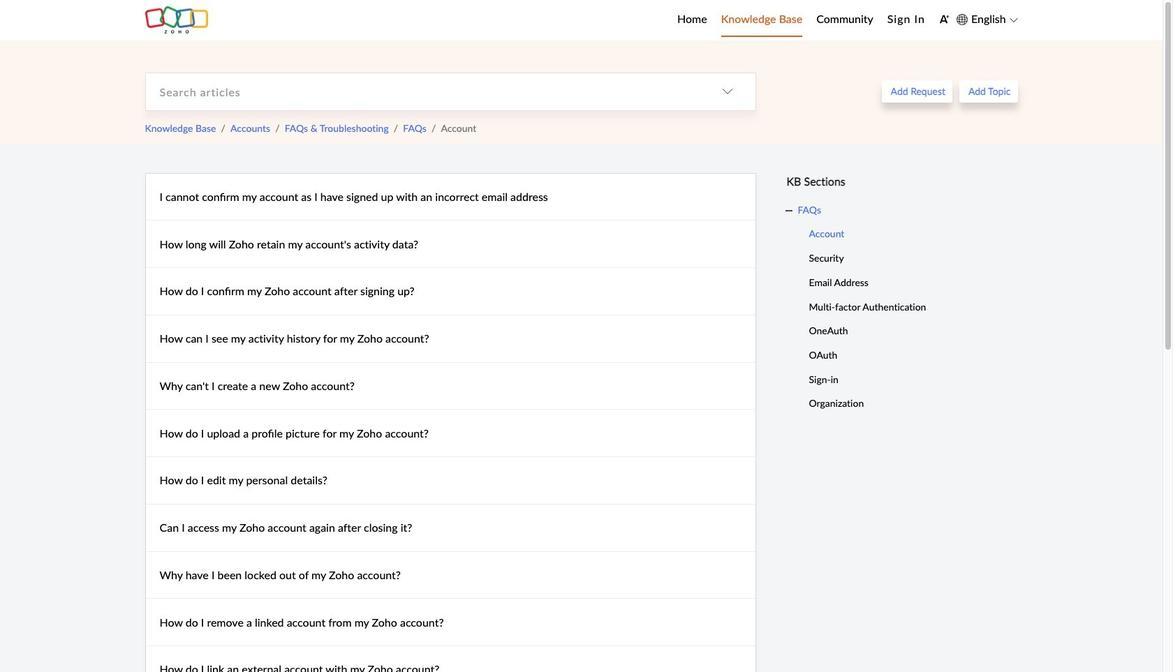 Task type: describe. For each thing, give the bounding box(es) containing it.
choose languages element
[[957, 10, 1018, 28]]

user preference image
[[939, 14, 950, 24]]

user preference element
[[939, 9, 950, 31]]



Task type: vqa. For each thing, say whether or not it's contained in the screenshot.
Search articles field
yes



Task type: locate. For each thing, give the bounding box(es) containing it.
Search articles field
[[146, 73, 700, 110]]

choose category element
[[700, 73, 755, 110]]

choose category image
[[722, 86, 733, 97]]



